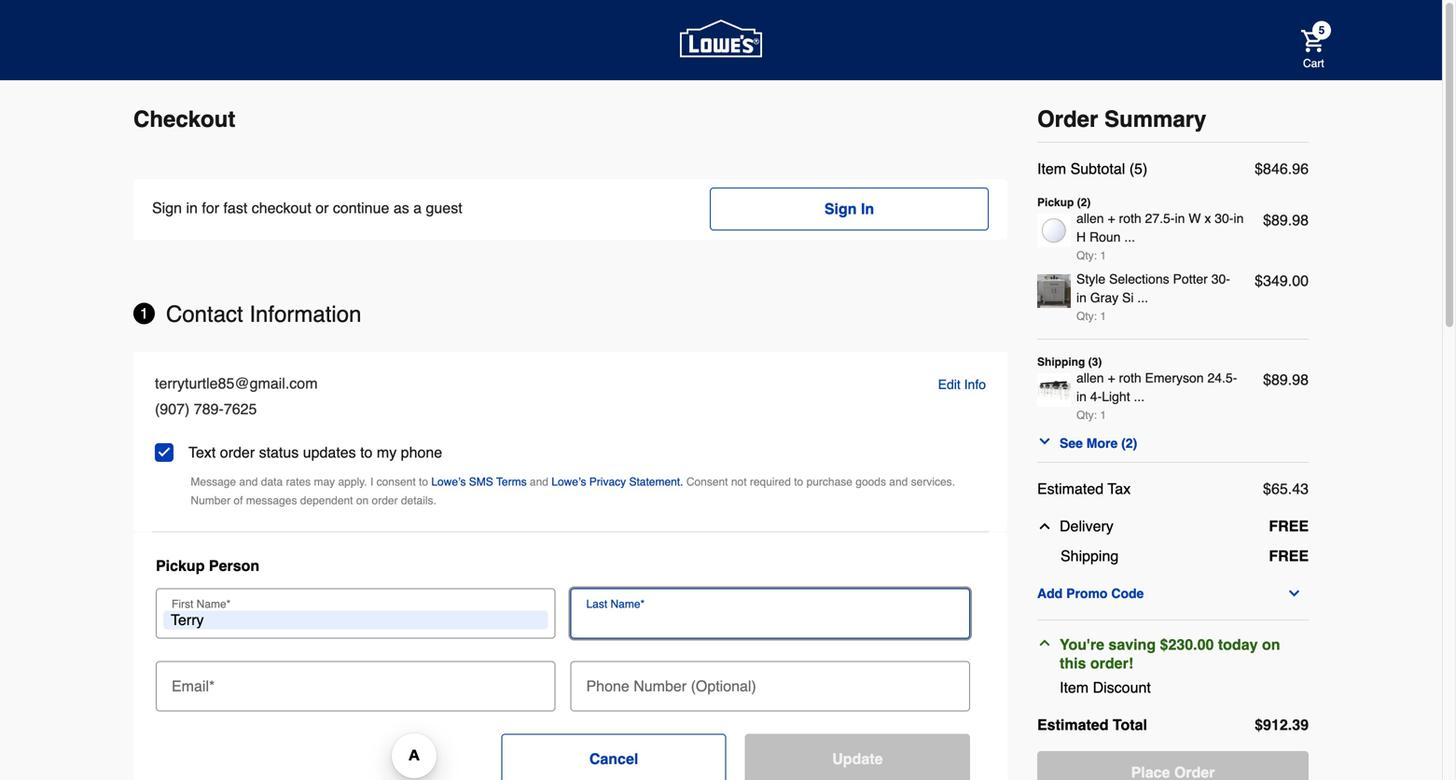Task type: locate. For each thing, give the bounding box(es) containing it.
1 horizontal spatial number
[[634, 677, 687, 694]]

emeryson
[[1145, 370, 1204, 385]]

1 vertical spatial +
[[1108, 370, 1116, 385]]

in right the x
[[1234, 211, 1244, 226]]

2 vertical spatial qty: 1
[[1077, 409, 1107, 422]]

shipping for shipping
[[1061, 547, 1119, 565]]

0 vertical spatial +
[[1108, 211, 1116, 226]]

2 98 from the top
[[1292, 371, 1309, 388]]

in inside style selections potter 30- in gray si ...
[[1077, 290, 1087, 305]]

sign left in
[[825, 200, 857, 217]]

... inside allen + roth 27.5-in w x 30-in h roun ...
[[1125, 230, 1136, 244]]

and inside consent not required to purchase goods and services. number of messages dependent on order details.
[[889, 475, 908, 488]]

roth inside allen + roth emeryson 24.5- in 4-light ...
[[1119, 370, 1142, 385]]

to up the details.
[[419, 475, 428, 488]]

0 vertical spatial 89
[[1272, 211, 1288, 229]]

0 vertical spatial qty: 1
[[1077, 249, 1107, 262]]

$ down 846
[[1263, 211, 1272, 229]]

terryturtle85@gmail.com (907) 789-7625
[[155, 375, 318, 417]]

statement.
[[629, 475, 683, 488]]

2 89 from the top
[[1272, 371, 1288, 388]]

2 horizontal spatial and
[[889, 475, 908, 488]]

allen
[[1077, 211, 1104, 226], [1077, 370, 1104, 385]]

0 vertical spatial on
[[356, 494, 369, 507]]

1 name* from the left
[[197, 597, 231, 610]]

1 vertical spatial 98
[[1292, 371, 1309, 388]]

phone
[[401, 443, 442, 461]]

sign left for
[[152, 199, 182, 216]]

2 roth from the top
[[1119, 370, 1142, 385]]

1 vertical spatial shipping
[[1061, 547, 1119, 565]]

estimated down item discount
[[1038, 716, 1109, 733]]

...
[[1125, 230, 1136, 244], [1138, 290, 1149, 305], [1134, 389, 1145, 404]]

0 horizontal spatial lowe's
[[431, 475, 466, 488]]

1 89 from the top
[[1272, 211, 1288, 229]]

qty: 1 down 4-
[[1077, 409, 1107, 422]]

$ left the 96
[[1255, 160, 1263, 177]]

$ 89 . 98 for allen + roth 27.5-in w x 30-in h roun ...
[[1263, 211, 1309, 229]]

1 $ 89 . 98 from the top
[[1263, 211, 1309, 229]]

1 vertical spatial order
[[372, 494, 398, 507]]

(2) right the pickup
[[1077, 196, 1091, 209]]

Email* email field
[[163, 661, 548, 702]]

item image
[[1038, 373, 1071, 407]]

0 vertical spatial ...
[[1125, 230, 1136, 244]]

roth
[[1119, 211, 1142, 226], [1119, 370, 1142, 385]]

$ 89 . 98 right 24.5-
[[1263, 371, 1309, 388]]

checkout
[[133, 106, 235, 132]]

item image
[[1038, 214, 1071, 247], [1038, 274, 1071, 308]]

name* right the last
[[611, 597, 645, 610]]

39
[[1292, 716, 1309, 733]]

89 down $ 846 . 96 at top right
[[1272, 211, 1288, 229]]

roth up light
[[1119, 370, 1142, 385]]

2 item image from the top
[[1038, 274, 1071, 308]]

30- right 'potter'
[[1212, 272, 1231, 286]]

number down message
[[191, 494, 231, 507]]

qty: 1 for allen + roth emeryson 24.5- in 4-light ...
[[1077, 409, 1107, 422]]

and up of
[[239, 475, 258, 488]]

1 item image from the top
[[1038, 214, 1071, 247]]

item up the pickup
[[1038, 160, 1067, 177]]

2 estimated from the top
[[1038, 716, 1109, 733]]

. for allen + roth emeryson 24.5- in 4-light ...
[[1288, 371, 1292, 388]]

$ 65 . 43
[[1263, 480, 1309, 497]]

$ 349 .00
[[1255, 272, 1309, 289]]

1 down gray
[[1100, 310, 1107, 323]]

3 qty: 1 from the top
[[1077, 409, 1107, 422]]

1 horizontal spatial lowe's
[[552, 475, 586, 488]]

on down apply.
[[356, 494, 369, 507]]

1 down roun
[[1100, 249, 1107, 262]]

order down consent
[[372, 494, 398, 507]]

(2) right more
[[1122, 436, 1138, 451]]

1 roth from the top
[[1119, 211, 1142, 226]]

$ left 43
[[1263, 480, 1272, 497]]

qty: for allen + roth emeryson 24.5- in 4-light ...
[[1077, 409, 1097, 422]]

name* right first
[[197, 597, 231, 610]]

1 horizontal spatial name*
[[611, 597, 645, 610]]

region
[[133, 352, 1008, 531]]

1 vertical spatial allen
[[1077, 370, 1104, 385]]

1 horizontal spatial and
[[530, 475, 549, 488]]

30-
[[1215, 211, 1234, 226], [1212, 272, 1231, 286]]

qty: down h
[[1077, 249, 1097, 262]]

1
[[1100, 249, 1107, 262], [140, 305, 148, 322], [1100, 310, 1107, 323], [1100, 409, 1107, 422]]

2 vertical spatial qty:
[[1077, 409, 1097, 422]]

1 for allen + roth 27.5-in w x 30-in h roun ...
[[1100, 249, 1107, 262]]

98 right 24.5-
[[1292, 371, 1309, 388]]

discount
[[1093, 679, 1151, 696]]

1 for style selections potter 30- in gray si ...
[[1100, 310, 1107, 323]]

item
[[1038, 160, 1067, 177], [1060, 679, 1089, 696]]

item for item discount
[[1060, 679, 1089, 696]]

on right today
[[1262, 636, 1281, 653]]

1 vertical spatial estimated
[[1038, 716, 1109, 733]]

in left 4-
[[1077, 389, 1087, 404]]

1 vertical spatial item image
[[1038, 274, 1071, 308]]

1 horizontal spatial sign
[[825, 200, 857, 217]]

$ left .00
[[1255, 272, 1263, 289]]

1 vertical spatial item
[[1060, 679, 1089, 696]]

1 horizontal spatial (2)
[[1122, 436, 1138, 451]]

2 horizontal spatial to
[[794, 475, 804, 488]]

to left my
[[360, 443, 373, 461]]

roun
[[1090, 230, 1121, 244]]

65
[[1272, 480, 1288, 497]]

3 and from the left
[[889, 475, 908, 488]]

allen down (3)
[[1077, 370, 1104, 385]]

1 estimated from the top
[[1038, 480, 1104, 497]]

pickup person
[[156, 557, 260, 574]]

updates
[[303, 443, 356, 461]]

allen + roth emeryson 24.5- in 4-light ...
[[1077, 370, 1238, 404]]

qty: down gray
[[1077, 310, 1097, 323]]

1 lowe's from the left
[[431, 475, 466, 488]]

2 vertical spatial ...
[[1134, 389, 1145, 404]]

0 vertical spatial qty:
[[1077, 249, 1097, 262]]

$ 89 . 98
[[1263, 211, 1309, 229], [1263, 371, 1309, 388]]

on inside consent not required to purchase goods and services. number of messages dependent on order details.
[[356, 494, 369, 507]]

qty: 1 for allen + roth 27.5-in w x 30-in h roun ...
[[1077, 249, 1107, 262]]

$ left the 39
[[1255, 716, 1263, 733]]

to right required
[[794, 475, 804, 488]]

potter
[[1173, 272, 1208, 286]]

1 + from the top
[[1108, 211, 1116, 226]]

0 vertical spatial roth
[[1119, 211, 1142, 226]]

h
[[1077, 230, 1086, 244]]

+ inside allen + roth emeryson 24.5- in 4-light ...
[[1108, 370, 1116, 385]]

0 horizontal spatial and
[[239, 475, 258, 488]]

0 horizontal spatial sign
[[152, 199, 182, 216]]

2 + from the top
[[1108, 370, 1116, 385]]

on
[[356, 494, 369, 507], [1262, 636, 1281, 653]]

(optional)
[[691, 677, 757, 694]]

1 vertical spatial (2)
[[1122, 436, 1138, 451]]

qty: 1 down gray
[[1077, 310, 1107, 323]]

$ for allen + roth emeryson 24.5- in 4-light ...
[[1263, 371, 1272, 388]]

... inside style selections potter 30- in gray si ...
[[1138, 290, 1149, 305]]

5
[[1319, 24, 1325, 37]]

sign
[[152, 199, 182, 216], [825, 200, 857, 217]]

lowe's left privacy
[[552, 475, 586, 488]]

0 horizontal spatial on
[[356, 494, 369, 507]]

1 vertical spatial qty: 1
[[1077, 310, 1107, 323]]

30- inside allen + roth 27.5-in w x 30-in h roun ...
[[1215, 211, 1234, 226]]

1 98 from the top
[[1292, 211, 1309, 229]]

email*
[[172, 677, 215, 694]]

1 down 4-
[[1100, 409, 1107, 422]]

estimated up delivery
[[1038, 480, 1104, 497]]

last
[[586, 597, 608, 610]]

0 horizontal spatial (2)
[[1077, 196, 1091, 209]]

... right si
[[1138, 290, 1149, 305]]

0 vertical spatial free
[[1269, 517, 1309, 535]]

.
[[1288, 160, 1292, 177], [1288, 211, 1292, 229], [1288, 371, 1292, 388], [1288, 480, 1292, 497], [1288, 716, 1292, 733]]

name* for first name*
[[197, 597, 231, 610]]

1 vertical spatial 30-
[[1212, 272, 1231, 286]]

2 $ 89 . 98 from the top
[[1263, 371, 1309, 388]]

shipping down delivery
[[1061, 547, 1119, 565]]

1 horizontal spatial order
[[372, 494, 398, 507]]

qty: for allen + roth 27.5-in w x 30-in h roun ...
[[1077, 249, 1097, 262]]

2 name* from the left
[[611, 597, 645, 610]]

1 vertical spatial qty:
[[1077, 310, 1097, 323]]

free down '$ 65 . 43'
[[1269, 517, 1309, 535]]

chevron down image
[[1287, 586, 1302, 601]]

person
[[209, 557, 260, 574]]

order!
[[1091, 655, 1134, 672]]

to inside consent not required to purchase goods and services. number of messages dependent on order details.
[[794, 475, 804, 488]]

number right the phone on the left bottom
[[634, 677, 687, 694]]

sign in button
[[710, 188, 989, 230]]

1 vertical spatial number
[[634, 677, 687, 694]]

0 vertical spatial 98
[[1292, 211, 1309, 229]]

allen for allen + roth 27.5-in w x 30-in h roun ...
[[1077, 211, 1104, 226]]

lowe's left sms
[[431, 475, 466, 488]]

$ for estimated total
[[1255, 716, 1263, 733]]

+ up roun
[[1108, 211, 1116, 226]]

sms
[[469, 475, 493, 488]]

sign for sign in
[[825, 200, 857, 217]]

qty: 1
[[1077, 249, 1107, 262], [1077, 310, 1107, 323], [1077, 409, 1107, 422]]

sign inside button
[[825, 200, 857, 217]]

subtotal
[[1071, 160, 1126, 177]]

0 vertical spatial number
[[191, 494, 231, 507]]

terryturtle85@gmail.com
[[155, 375, 318, 392]]

not
[[731, 475, 747, 488]]

0 horizontal spatial name*
[[197, 597, 231, 610]]

0 horizontal spatial number
[[191, 494, 231, 507]]

1 horizontal spatial on
[[1262, 636, 1281, 653]]

allen inside allen + roth 27.5-in w x 30-in h roun ...
[[1077, 211, 1104, 226]]

789-
[[194, 400, 224, 417]]

4 . from the top
[[1288, 480, 1292, 497]]

guest
[[426, 199, 462, 216]]

qty: for style selections potter 30- in gray si ...
[[1077, 310, 1097, 323]]

3 . from the top
[[1288, 371, 1292, 388]]

phone number (optional)
[[586, 677, 757, 694]]

2 . from the top
[[1288, 211, 1292, 229]]

1 and from the left
[[239, 475, 258, 488]]

sign in
[[825, 200, 874, 217]]

2 qty: 1 from the top
[[1077, 310, 1107, 323]]

2 free from the top
[[1269, 547, 1309, 565]]

name*
[[197, 597, 231, 610], [611, 597, 645, 610]]

1 qty: from the top
[[1077, 249, 1097, 262]]

edit info link
[[938, 373, 986, 396]]

2 qty: from the top
[[1077, 310, 1097, 323]]

order right text
[[220, 443, 255, 461]]

and right terms
[[530, 475, 549, 488]]

item image for $ 89 . 98
[[1038, 214, 1071, 247]]

1 vertical spatial $ 89 . 98
[[1263, 371, 1309, 388]]

or
[[316, 199, 329, 216]]

estimated
[[1038, 480, 1104, 497], [1038, 716, 1109, 733]]

and right goods
[[889, 475, 908, 488]]

consent
[[377, 475, 416, 488]]

0 vertical spatial (2)
[[1077, 196, 1091, 209]]

98 for allen + roth emeryson 24.5- in 4-light ...
[[1292, 371, 1309, 388]]

1 vertical spatial 89
[[1272, 371, 1288, 388]]

see
[[1060, 436, 1083, 451]]

0 vertical spatial allen
[[1077, 211, 1104, 226]]

... inside allen + roth emeryson 24.5- in 4-light ...
[[1134, 389, 1145, 404]]

allen inside allen + roth emeryson 24.5- in 4-light ...
[[1077, 370, 1104, 385]]

+ inside allen + roth 27.5-in w x 30-in h roun ...
[[1108, 211, 1116, 226]]

2 allen from the top
[[1077, 370, 1104, 385]]

0 vertical spatial order
[[220, 443, 255, 461]]

roth for emeryson
[[1119, 370, 1142, 385]]

roth left the 27.5-
[[1119, 211, 1142, 226]]

1 for allen + roth emeryson 24.5- in 4-light ...
[[1100, 409, 1107, 422]]

1 vertical spatial ...
[[1138, 290, 1149, 305]]

in down the style
[[1077, 290, 1087, 305]]

1 . from the top
[[1288, 160, 1292, 177]]

in
[[186, 199, 198, 216], [1175, 211, 1185, 226], [1234, 211, 1244, 226], [1077, 290, 1087, 305], [1077, 389, 1087, 404]]

1 horizontal spatial to
[[419, 475, 428, 488]]

27.5-
[[1145, 211, 1175, 226]]

+ up light
[[1108, 370, 1116, 385]]

1 qty: 1 from the top
[[1077, 249, 1107, 262]]

shipping up item icon
[[1038, 355, 1085, 369]]

3 qty: from the top
[[1077, 409, 1097, 422]]

item down 'this'
[[1060, 679, 1089, 696]]

cancel
[[590, 750, 638, 767]]

first
[[172, 597, 193, 610]]

of
[[234, 494, 243, 507]]

item image left the style
[[1038, 274, 1071, 308]]

lowe's
[[431, 475, 466, 488], [552, 475, 586, 488]]

30- right the x
[[1215, 211, 1234, 226]]

free up chevron down icon
[[1269, 547, 1309, 565]]

name* for last name*
[[611, 597, 645, 610]]

0 vertical spatial item
[[1038, 160, 1067, 177]]

privacy
[[589, 475, 626, 488]]

0 vertical spatial $ 89 . 98
[[1263, 211, 1309, 229]]

text order status updates to my phone
[[188, 443, 442, 461]]

apply.
[[338, 475, 367, 488]]

1 vertical spatial roth
[[1119, 370, 1142, 385]]

0 vertical spatial shipping
[[1038, 355, 1085, 369]]

region containing terryturtle85@gmail.com
[[133, 352, 1008, 531]]

$ for item subtotal (5)
[[1255, 160, 1263, 177]]

89 right 24.5-
[[1272, 371, 1288, 388]]

1 allen from the top
[[1077, 211, 1104, 226]]

... right roun
[[1125, 230, 1136, 244]]

$ right 24.5-
[[1263, 371, 1272, 388]]

item image for $ 349 .00
[[1038, 274, 1071, 308]]

1 vertical spatial free
[[1269, 547, 1309, 565]]

1 vertical spatial on
[[1262, 636, 1281, 653]]

allen + roth 27.5-in w x 30-in h roun ...
[[1077, 211, 1244, 244]]

$ 89 . 98 down $ 846 . 96 at top right
[[1263, 211, 1309, 229]]

qty: 1 down h
[[1077, 249, 1107, 262]]

estimated for estimated tax
[[1038, 480, 1104, 497]]

98 down the 96
[[1292, 211, 1309, 229]]

item image left h
[[1038, 214, 1071, 247]]

allen up h
[[1077, 211, 1104, 226]]

0 vertical spatial item image
[[1038, 214, 1071, 247]]

5 . from the top
[[1288, 716, 1292, 733]]

... right light
[[1134, 389, 1145, 404]]

roth inside allen + roth 27.5-in w x 30-in h roun ...
[[1119, 211, 1142, 226]]

0 vertical spatial 30-
[[1215, 211, 1234, 226]]

qty: down 4-
[[1077, 409, 1097, 422]]

89 for allen + roth 27.5-in w x 30-in h roun ...
[[1272, 211, 1288, 229]]

continue
[[333, 199, 389, 216]]

43
[[1292, 480, 1309, 497]]

0 vertical spatial estimated
[[1038, 480, 1104, 497]]



Task type: describe. For each thing, give the bounding box(es) containing it.
lowe's home improvement logo image
[[680, 0, 762, 81]]

+ for emeryson
[[1108, 370, 1116, 385]]

last name*
[[586, 597, 645, 610]]

my
[[377, 443, 397, 461]]

message and data rates may apply. i consent to lowe's sms terms and lowe's privacy statement.
[[191, 475, 683, 488]]

details.
[[401, 494, 437, 507]]

qty: 1 for style selections potter 30- in gray si ...
[[1077, 310, 1107, 323]]

+ for 27.5-
[[1108, 211, 1116, 226]]

24.5-
[[1208, 370, 1238, 385]]

selections
[[1109, 272, 1170, 286]]

sign for sign in for fast checkout or continue as a guest
[[152, 199, 182, 216]]

for
[[202, 199, 219, 216]]

required
[[750, 475, 791, 488]]

$ for estimated tax
[[1263, 480, 1272, 497]]

chevron up image
[[1038, 519, 1052, 534]]

$ for allen + roth 27.5-in w x 30-in h roun ...
[[1263, 211, 1272, 229]]

you're saving  $230.00  today on this order! link
[[1038, 635, 1302, 673]]

may
[[314, 475, 335, 488]]

$230.00
[[1160, 636, 1214, 653]]

shipping for shipping (3)
[[1038, 355, 1085, 369]]

item subtotal (5)
[[1038, 160, 1148, 177]]

. for item subtotal (5)
[[1288, 160, 1292, 177]]

(907)
[[155, 400, 190, 417]]

$ 912 . 39
[[1255, 716, 1309, 733]]

first name*
[[172, 597, 231, 610]]

edit info
[[938, 377, 986, 392]]

estimated tax
[[1038, 480, 1131, 497]]

gray
[[1091, 290, 1119, 305]]

.00
[[1288, 272, 1309, 289]]

edit
[[938, 377, 961, 392]]

estimated total
[[1038, 716, 1148, 733]]

allen for allen + roth emeryson 24.5- in 4-light ...
[[1077, 370, 1104, 385]]

info
[[964, 377, 986, 392]]

order inside consent not required to purchase goods and services. number of messages dependent on order details.
[[372, 494, 398, 507]]

$ for style selections potter 30- in gray si ...
[[1255, 272, 1263, 289]]

consent
[[687, 475, 728, 488]]

pickup (2)
[[1038, 196, 1091, 209]]

you're saving  $230.00  today on this order!
[[1060, 636, 1281, 672]]

summary
[[1105, 106, 1207, 132]]

. for estimated total
[[1288, 716, 1292, 733]]

text
[[188, 443, 216, 461]]

First Name* text field
[[163, 610, 548, 629]]

number inside consent not required to purchase goods and services. number of messages dependent on order details.
[[191, 494, 231, 507]]

sign in for fast checkout or continue as a guest
[[152, 199, 462, 216]]

in left w
[[1175, 211, 1185, 226]]

add promo code link
[[1038, 582, 1309, 605]]

add promo code
[[1038, 586, 1144, 601]]

this
[[1060, 655, 1086, 672]]

7625
[[224, 400, 257, 417]]

style selections potter 30- in gray si ...
[[1077, 272, 1231, 305]]

i
[[370, 475, 373, 488]]

estimated for estimated total
[[1038, 716, 1109, 733]]

in left for
[[186, 199, 198, 216]]

rates
[[286, 475, 311, 488]]

1 free from the top
[[1269, 517, 1309, 535]]

information
[[249, 301, 362, 327]]

0 horizontal spatial to
[[360, 443, 373, 461]]

you're
[[1060, 636, 1105, 653]]

checkout
[[252, 199, 311, 216]]

terms
[[496, 475, 527, 488]]

30- inside style selections potter 30- in gray si ...
[[1212, 272, 1231, 286]]

. for allen + roth 27.5-in w x 30-in h roun ...
[[1288, 211, 1292, 229]]

$ 89 . 98 for allen + roth emeryson 24.5- in 4-light ...
[[1263, 371, 1309, 388]]

w
[[1189, 211, 1201, 226]]

98 for allen + roth 27.5-in w x 30-in h roun ...
[[1292, 211, 1309, 229]]

lowe's home improvement cart image
[[1302, 30, 1324, 52]]

$ 846 . 96
[[1255, 160, 1309, 177]]

light
[[1102, 389, 1130, 404]]

2 and from the left
[[530, 475, 549, 488]]

89 for allen + roth emeryson 24.5- in 4-light ...
[[1272, 371, 1288, 388]]

349
[[1263, 272, 1288, 289]]

services.
[[911, 475, 955, 488]]

2 lowe's from the left
[[552, 475, 586, 488]]

style
[[1077, 272, 1106, 286]]

today
[[1218, 636, 1258, 653]]

more
[[1087, 436, 1118, 451]]

a
[[413, 199, 422, 216]]

item for item subtotal (5)
[[1038, 160, 1067, 177]]

as
[[394, 199, 409, 216]]

si
[[1122, 290, 1134, 305]]

item discount
[[1060, 679, 1151, 696]]

update
[[833, 750, 883, 767]]

total
[[1113, 716, 1148, 733]]

consent not required to purchase goods and services. number of messages dependent on order details.
[[191, 475, 955, 507]]

(5)
[[1130, 160, 1148, 177]]

(3)
[[1089, 355, 1102, 369]]

Last Name* text field
[[578, 610, 963, 629]]

roth for 27.5-
[[1119, 211, 1142, 226]]

chevron up image
[[1038, 635, 1052, 650]]

goods
[[856, 475, 886, 488]]

update button
[[745, 734, 970, 780]]

0 horizontal spatial order
[[220, 443, 255, 461]]

code
[[1112, 586, 1144, 601]]

delivery
[[1060, 517, 1114, 535]]

message
[[191, 475, 236, 488]]

. for estimated tax
[[1288, 480, 1292, 497]]

96
[[1292, 160, 1309, 177]]

Phone Number (Optional) telephone field
[[578, 661, 963, 702]]

status
[[259, 443, 299, 461]]

chevron down image
[[1038, 434, 1052, 449]]

order
[[1038, 106, 1099, 132]]

x
[[1205, 211, 1211, 226]]

shipping (3)
[[1038, 355, 1102, 369]]

messages
[[246, 494, 297, 507]]

order summary
[[1038, 106, 1207, 132]]

on inside you're saving  $230.00  today on this order!
[[1262, 636, 1281, 653]]

dependent
[[300, 494, 353, 507]]

1 left the "contact"
[[140, 305, 148, 322]]

in inside allen + roth emeryson 24.5- in 4-light ...
[[1077, 389, 1087, 404]]

promo
[[1067, 586, 1108, 601]]

in
[[861, 200, 874, 217]]

cancel button
[[501, 734, 727, 780]]

contact information
[[166, 301, 362, 327]]



Task type: vqa. For each thing, say whether or not it's contained in the screenshot.
Contact Information
yes



